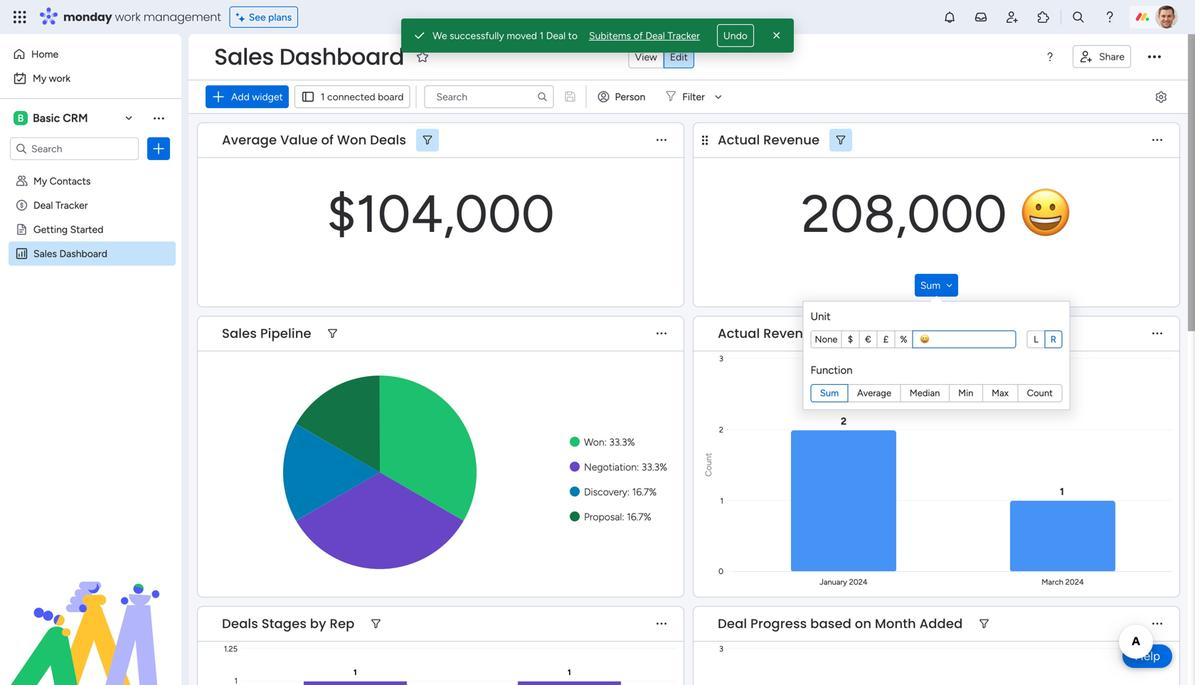 Task type: locate. For each thing, give the bounding box(es) containing it.
of up view at the top of the page
[[634, 30, 643, 42]]

dashboard down started
[[59, 248, 107, 260]]

1 vertical spatial sales
[[33, 248, 57, 260]]

invite members image
[[1005, 10, 1019, 24]]

:
[[604, 436, 607, 448], [637, 461, 639, 473], [627, 486, 630, 498], [622, 511, 624, 523]]

208,000 😀
[[801, 182, 1072, 245]]

0 vertical spatial my
[[33, 72, 46, 84]]

0 vertical spatial average
[[222, 131, 277, 149]]

home link
[[9, 43, 173, 65]]

: down negotiation : 33.3%
[[627, 486, 630, 498]]

Sales Dashboard field
[[211, 41, 408, 73]]

0 vertical spatial sum
[[920, 279, 940, 291]]

0 vertical spatial actual
[[718, 131, 760, 149]]

sum
[[920, 279, 940, 291], [820, 387, 839, 399]]

subitems of deal tracker
[[589, 30, 700, 42]]

0 vertical spatial by
[[823, 324, 839, 343]]

alert
[[401, 18, 794, 53]]

subitems
[[589, 30, 631, 42]]

work
[[115, 9, 141, 25], [49, 72, 70, 84]]

we
[[433, 30, 447, 42]]

0 vertical spatial work
[[115, 9, 141, 25]]

moved
[[507, 30, 537, 42]]

16.7%
[[632, 486, 657, 498], [627, 511, 651, 523]]

average for average value of won deals
[[222, 131, 277, 149]]

0 horizontal spatial dashboard
[[59, 248, 107, 260]]

of right value
[[321, 131, 334, 149]]

1 horizontal spatial won
[[584, 436, 604, 448]]

€
[[865, 333, 871, 345]]

1 vertical spatial by
[[310, 615, 326, 633]]

sum button
[[915, 274, 958, 297]]

work for my
[[49, 72, 70, 84]]

function
[[811, 364, 853, 377]]

sales pipeline
[[222, 324, 311, 343]]

0 vertical spatial sales
[[214, 41, 274, 73]]

1 vertical spatial work
[[49, 72, 70, 84]]

sales dashboard down plans
[[214, 41, 404, 73]]

0 vertical spatial deals
[[370, 131, 406, 149]]

management
[[143, 9, 221, 25]]

1 vertical spatial actual
[[718, 324, 760, 343]]

0 horizontal spatial average
[[222, 131, 277, 149]]

help
[[1135, 649, 1160, 663]]

b
[[18, 112, 24, 124]]

my left contacts
[[33, 175, 47, 187]]

deal left progress
[[718, 615, 747, 633]]

public board image
[[15, 223, 28, 236]]

my inside option
[[33, 72, 46, 84]]

getting started
[[33, 223, 103, 235]]

help image
[[1103, 10, 1117, 24]]

16.7% for discovery : 16.7%
[[632, 486, 657, 498]]

tracker inside list box
[[55, 199, 88, 211]]

2 vertical spatial sales
[[222, 324, 257, 343]]

work for monday
[[115, 9, 141, 25]]

1 vertical spatial tracker
[[55, 199, 88, 211]]

won : 33.3%
[[584, 436, 635, 448]]

more dots image for rep
[[657, 619, 667, 629]]

sum left angle down image
[[920, 279, 940, 291]]

proposal : 16.7%
[[584, 511, 651, 523]]

discovery
[[584, 486, 627, 498]]

my work
[[33, 72, 70, 84]]

0 vertical spatial of
[[634, 30, 643, 42]]

1 horizontal spatial deals
[[370, 131, 406, 149]]

1 inside popup button
[[321, 91, 325, 103]]

work down "home"
[[49, 72, 70, 84]]

0 horizontal spatial 33.3%
[[609, 436, 635, 448]]

0 horizontal spatial work
[[49, 72, 70, 84]]

$104,000
[[327, 182, 555, 245]]

started
[[70, 223, 103, 235]]

0 horizontal spatial won
[[337, 131, 367, 149]]

Filter dashboard by text search field
[[424, 85, 554, 108]]

1 horizontal spatial 1
[[540, 30, 544, 42]]

16.7% down negotiation : 33.3%
[[632, 486, 657, 498]]

1 vertical spatial revenue
[[763, 324, 820, 343]]

getting
[[33, 223, 68, 235]]

0 vertical spatial 33.3%
[[609, 436, 635, 448]]

sales dashboard banner
[[189, 34, 1188, 114]]

none
[[815, 334, 838, 345]]

Average Value of Won Deals field
[[218, 131, 410, 149]]

revenue
[[763, 131, 820, 149], [763, 324, 820, 343]]

sales up add widget popup button
[[214, 41, 274, 73]]

: for proposal
[[622, 511, 624, 523]]

see
[[249, 11, 266, 23]]

1 right 'moved' at top left
[[540, 30, 544, 42]]

33.3% up discovery : 16.7%
[[641, 461, 667, 473]]

0 vertical spatial won
[[337, 131, 367, 149]]

won inside field
[[337, 131, 367, 149]]

won up negotiation
[[584, 436, 604, 448]]

my for my work
[[33, 72, 46, 84]]

%
[[900, 333, 907, 345]]

min
[[958, 387, 973, 399]]

home
[[31, 48, 58, 60]]

0 horizontal spatial by
[[310, 615, 326, 633]]

subitems of deal tracker link
[[589, 28, 700, 43]]

1 vertical spatial my
[[33, 175, 47, 187]]

settings image
[[1154, 89, 1168, 104]]

by for revenue
[[823, 324, 839, 343]]

33.3%
[[609, 436, 635, 448], [641, 461, 667, 473]]

0 horizontal spatial of
[[321, 131, 334, 149]]

update feed image
[[974, 10, 988, 24]]

1
[[540, 30, 544, 42], [321, 91, 325, 103]]

£
[[883, 333, 889, 345]]

max
[[992, 387, 1009, 399]]

1 horizontal spatial by
[[823, 324, 839, 343]]

by left rep on the left of the page
[[310, 615, 326, 633]]

0 horizontal spatial tracker
[[55, 199, 88, 211]]

average down add widget popup button
[[222, 131, 277, 149]]

tracker up the edit button
[[667, 30, 700, 42]]

by inside "field"
[[310, 615, 326, 633]]

average
[[222, 131, 277, 149], [857, 387, 891, 399]]

filter
[[682, 91, 705, 103]]

l
[[1034, 333, 1038, 345]]

0 vertical spatial 1
[[540, 30, 544, 42]]

Sales Pipeline field
[[218, 324, 315, 343]]

average left median
[[857, 387, 891, 399]]

: for discovery
[[627, 486, 630, 498]]

add widget button
[[206, 85, 289, 108]]

1 vertical spatial dashboard
[[59, 248, 107, 260]]

2 revenue from the top
[[763, 324, 820, 343]]

tracker down contacts
[[55, 199, 88, 211]]

dashboard
[[279, 41, 404, 73], [59, 248, 107, 260]]

1 horizontal spatial tracker
[[667, 30, 700, 42]]

1 inside alert
[[540, 30, 544, 42]]

sales inside sales dashboard banner
[[214, 41, 274, 73]]

1 vertical spatial 16.7%
[[627, 511, 651, 523]]

1 revenue from the top
[[763, 131, 820, 149]]

1 vertical spatial deals
[[222, 615, 258, 633]]

1 vertical spatial won
[[584, 436, 604, 448]]

contacts
[[50, 175, 91, 187]]

average inside field
[[222, 131, 277, 149]]

share button
[[1073, 45, 1131, 68]]

work inside option
[[49, 72, 70, 84]]

my
[[33, 72, 46, 84], [33, 175, 47, 187]]

my down "home"
[[33, 72, 46, 84]]

sales
[[214, 41, 274, 73], [33, 248, 57, 260], [222, 324, 257, 343]]

based
[[810, 615, 851, 633]]

terry turtle image
[[1155, 6, 1178, 28]]

1 horizontal spatial work
[[115, 9, 141, 25]]

0 vertical spatial revenue
[[763, 131, 820, 149]]

dashboard up connected
[[279, 41, 404, 73]]

count
[[1027, 387, 1053, 399]]

more dots image
[[657, 328, 667, 339], [657, 619, 667, 629], [1152, 619, 1162, 629]]

home option
[[9, 43, 173, 65]]

0 vertical spatial dashboard
[[279, 41, 404, 73]]

by down unit
[[823, 324, 839, 343]]

sales dashboard down getting started on the top
[[33, 248, 107, 260]]

by
[[823, 324, 839, 343], [310, 615, 326, 633]]

Deals Stages by Rep field
[[218, 615, 358, 633]]

2 actual from the top
[[718, 324, 760, 343]]

1 vertical spatial of
[[321, 131, 334, 149]]

monday
[[63, 9, 112, 25]]

33.3% for negotiation : 33.3%
[[641, 461, 667, 473]]

: up negotiation
[[604, 436, 607, 448]]

public dashboard image
[[15, 247, 28, 260]]

1 left connected
[[321, 91, 325, 103]]

: up discovery : 16.7%
[[637, 461, 639, 473]]

sales inside 'sales pipeline' 'field'
[[222, 324, 257, 343]]

0 horizontal spatial sum
[[820, 387, 839, 399]]

1 horizontal spatial dashboard
[[279, 41, 404, 73]]

1 horizontal spatial average
[[857, 387, 891, 399]]

33.3% up negotiation : 33.3%
[[609, 436, 635, 448]]

1 vertical spatial sum
[[820, 387, 839, 399]]

$
[[848, 333, 853, 345]]

angle down image
[[946, 280, 953, 290]]

see plans button
[[230, 6, 298, 28]]

revenue for actual revenue
[[763, 131, 820, 149]]

deals inside field
[[370, 131, 406, 149]]

sales dashboard
[[214, 41, 404, 73], [33, 248, 107, 260]]

1 horizontal spatial of
[[634, 30, 643, 42]]

: down discovery : 16.7%
[[622, 511, 624, 523]]

sum down function
[[820, 387, 839, 399]]

None search field
[[424, 85, 554, 108]]

notifications image
[[943, 10, 957, 24]]

actual
[[718, 131, 760, 149], [718, 324, 760, 343]]

1 vertical spatial sales dashboard
[[33, 248, 107, 260]]

deals left stages
[[222, 615, 258, 633]]

of
[[634, 30, 643, 42], [321, 131, 334, 149]]

deals down board
[[370, 131, 406, 149]]

work right monday at top
[[115, 9, 141, 25]]

won down 1 connected board popup button on the top of the page
[[337, 131, 367, 149]]

list box
[[0, 166, 181, 458]]

1 vertical spatial 33.3%
[[641, 461, 667, 473]]

option
[[0, 168, 181, 171]]

of inside field
[[321, 131, 334, 149]]

view button
[[628, 46, 664, 68]]

tracker inside alert
[[667, 30, 700, 42]]

sales right the public dashboard image
[[33, 248, 57, 260]]

search image
[[537, 91, 548, 102]]

sales left pipeline
[[222, 324, 257, 343]]

we successfully moved 1 deal to
[[433, 30, 578, 42]]

0 horizontal spatial 1
[[321, 91, 325, 103]]

deals
[[370, 131, 406, 149], [222, 615, 258, 633]]

tracker
[[667, 30, 700, 42], [55, 199, 88, 211]]

Search in workspace field
[[30, 140, 119, 157]]

actual revenue
[[718, 131, 820, 149]]

by inside field
[[823, 324, 839, 343]]

16.7% down discovery : 16.7%
[[627, 511, 651, 523]]

Type your own field
[[917, 333, 1012, 346]]

0 horizontal spatial deals
[[222, 615, 258, 633]]

0 vertical spatial 16.7%
[[632, 486, 657, 498]]

1 horizontal spatial 33.3%
[[641, 461, 667, 473]]

basic crm
[[33, 111, 88, 125]]

person
[[615, 91, 645, 103]]

1 vertical spatial 1
[[321, 91, 325, 103]]

median
[[910, 387, 940, 399]]

1 horizontal spatial sum
[[920, 279, 940, 291]]

deal
[[546, 30, 566, 42], [645, 30, 665, 42], [33, 199, 53, 211], [718, 615, 747, 633]]

more dots image for average value of won deals
[[657, 135, 667, 145]]

1 actual from the top
[[718, 131, 760, 149]]

more dots image
[[657, 135, 667, 145], [1152, 135, 1162, 145], [1152, 328, 1162, 339]]

1 horizontal spatial sales dashboard
[[214, 41, 404, 73]]

rep
[[330, 615, 355, 633]]

1 vertical spatial average
[[857, 387, 891, 399]]

month
[[843, 324, 884, 343], [875, 615, 916, 633]]

0 vertical spatial tracker
[[667, 30, 700, 42]]

0 vertical spatial sales dashboard
[[214, 41, 404, 73]]



Task type: describe. For each thing, give the bounding box(es) containing it.
lottie animation element
[[0, 541, 181, 685]]

see plans
[[249, 11, 292, 23]]

sales for sales dashboard field
[[214, 41, 274, 73]]

dashboard inside banner
[[279, 41, 404, 73]]

208,000
[[801, 182, 1007, 245]]

won)
[[933, 324, 967, 343]]

alert containing we successfully moved 1 deal to
[[401, 18, 794, 53]]

undo button
[[717, 24, 754, 47]]

monday marketplace image
[[1036, 10, 1051, 24]]

my work option
[[9, 67, 173, 90]]

deals inside "field"
[[222, 615, 258, 633]]

Actual Revenue by Month (Deals won) field
[[714, 324, 970, 343]]

0 horizontal spatial sales dashboard
[[33, 248, 107, 260]]

help button
[[1123, 644, 1172, 668]]

more options image
[[1148, 50, 1161, 63]]

😀
[[1020, 182, 1072, 245]]

(deals
[[887, 324, 930, 343]]

filter button
[[660, 85, 727, 108]]

0 vertical spatial month
[[843, 324, 884, 343]]

my work link
[[9, 67, 173, 90]]

basic
[[33, 111, 60, 125]]

negotiation : 33.3%
[[584, 461, 667, 473]]

average value of won deals
[[222, 131, 406, 149]]

arrow down image
[[710, 88, 727, 105]]

edit
[[670, 51, 688, 63]]

deal inside field
[[718, 615, 747, 633]]

by for stages
[[310, 615, 326, 633]]

discovery : 16.7%
[[584, 486, 657, 498]]

deals stages by rep
[[222, 615, 355, 633]]

edit button
[[664, 46, 694, 68]]

workspace options image
[[152, 111, 166, 125]]

crm
[[63, 111, 88, 125]]

widget
[[252, 91, 283, 103]]

view
[[635, 51, 657, 63]]

actual revenue by month (deals won)
[[718, 324, 967, 343]]

deal left "to"
[[546, 30, 566, 42]]

my for my contacts
[[33, 175, 47, 187]]

Deal Progress based on Month Added field
[[714, 615, 966, 633]]

workspace selection element
[[14, 110, 90, 127]]

on
[[855, 615, 871, 633]]

options image
[[152, 142, 166, 156]]

r
[[1051, 333, 1056, 345]]

actual for actual revenue
[[718, 131, 760, 149]]

list box containing my contacts
[[0, 166, 181, 458]]

undo
[[723, 30, 748, 42]]

search everything image
[[1071, 10, 1085, 24]]

: for won
[[604, 436, 607, 448]]

proposal
[[584, 511, 622, 523]]

person button
[[592, 85, 654, 108]]

unit
[[811, 310, 831, 323]]

display modes group
[[628, 46, 694, 68]]

of inside alert
[[634, 30, 643, 42]]

to
[[568, 30, 578, 42]]

added
[[919, 615, 963, 633]]

deal tracker
[[33, 199, 88, 211]]

board
[[378, 91, 404, 103]]

negotiation
[[584, 461, 637, 473]]

1 connected board
[[321, 91, 404, 103]]

sales for 'sales pipeline' 'field'
[[222, 324, 257, 343]]

deal up the "getting"
[[33, 199, 53, 211]]

add to favorites image
[[416, 49, 430, 64]]

connected
[[327, 91, 375, 103]]

: for negotiation
[[637, 461, 639, 473]]

close image
[[770, 28, 784, 43]]

successfully
[[450, 30, 504, 42]]

1 vertical spatial month
[[875, 615, 916, 633]]

16.7% for proposal : 16.7%
[[627, 511, 651, 523]]

pipeline
[[260, 324, 311, 343]]

my contacts
[[33, 175, 91, 187]]

more dots image for actual revenue by month (deals won)
[[1152, 328, 1162, 339]]

stages
[[262, 615, 307, 633]]

value
[[280, 131, 318, 149]]

actual for actual revenue by month (deals won)
[[718, 324, 760, 343]]

33.3% for won : 33.3%
[[609, 436, 635, 448]]

dapulse drag handle 3 image
[[702, 135, 708, 145]]

workspace image
[[14, 110, 28, 126]]

progress
[[750, 615, 807, 633]]

deal progress based on month added
[[718, 615, 963, 633]]

plans
[[268, 11, 292, 23]]

add
[[231, 91, 250, 103]]

lottie animation image
[[0, 541, 181, 685]]

1 connected board button
[[294, 85, 410, 108]]

sales dashboard inside banner
[[214, 41, 404, 73]]

Actual Revenue field
[[714, 131, 823, 149]]

select product image
[[13, 10, 27, 24]]

add widget
[[231, 91, 283, 103]]

average for average
[[857, 387, 891, 399]]

menu image
[[1044, 51, 1056, 63]]

deal up display modes group
[[645, 30, 665, 42]]

sum inside sum button
[[920, 279, 940, 291]]

monday work management
[[63, 9, 221, 25]]

share
[[1099, 51, 1125, 63]]

more dots image for on
[[1152, 619, 1162, 629]]

revenue for actual revenue by month (deals won)
[[763, 324, 820, 343]]



Task type: vqa. For each thing, say whether or not it's contained in the screenshot.
JEREMY MILLER icon
no



